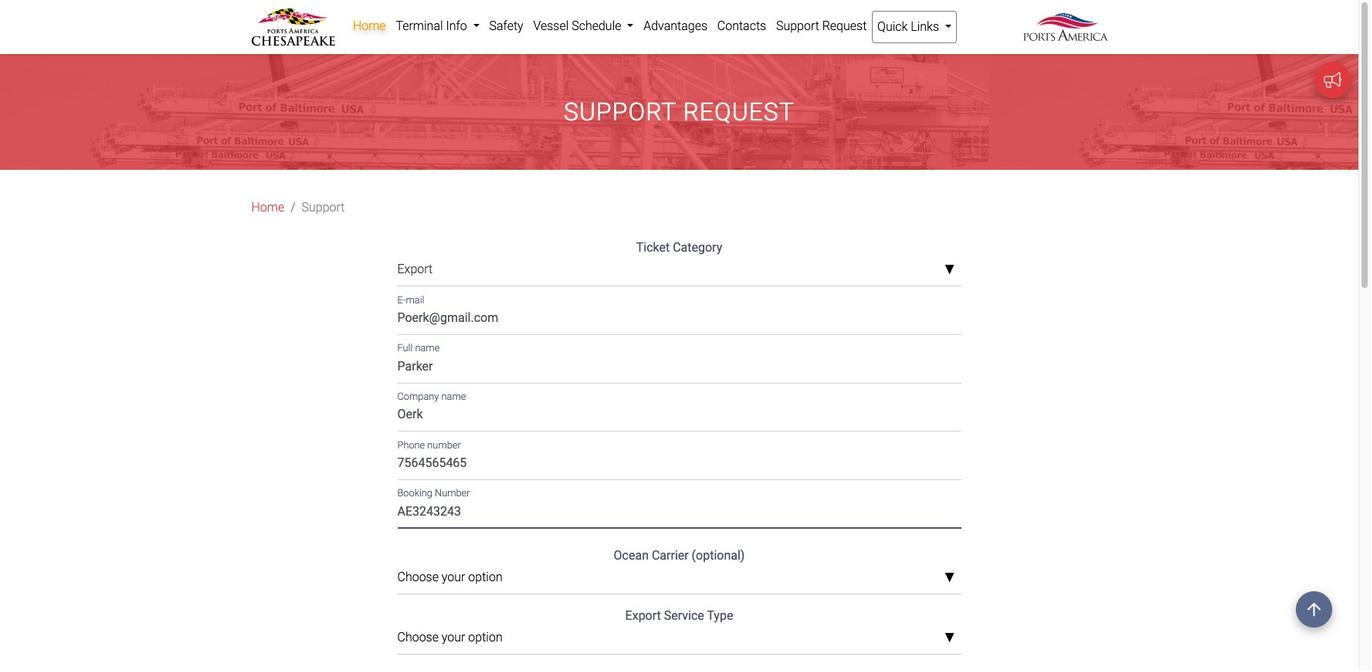 Task type: describe. For each thing, give the bounding box(es) containing it.
1 ▼ from the top
[[945, 264, 955, 277]]

vessel schedule
[[534, 19, 625, 33]]

booking number
[[398, 488, 470, 499]]

0 vertical spatial support request
[[777, 19, 867, 33]]

e-mail
[[398, 294, 425, 306]]

0 horizontal spatial request
[[684, 98, 795, 127]]

1 vertical spatial support
[[564, 98, 677, 127]]

Full name text field
[[398, 354, 962, 384]]

E-mail email field
[[398, 306, 962, 335]]

1 choose from the top
[[398, 571, 439, 585]]

advantages
[[644, 19, 708, 33]]

ticket
[[637, 241, 670, 255]]

mail
[[406, 294, 425, 306]]

full
[[398, 343, 413, 354]]

contacts link
[[713, 11, 772, 42]]

carrier
[[652, 549, 689, 564]]

booking
[[398, 488, 433, 499]]

number
[[435, 488, 470, 499]]

ocean
[[614, 549, 649, 564]]

support request link
[[772, 11, 872, 42]]

terminal info
[[396, 19, 470, 33]]

info
[[446, 19, 467, 33]]

vessel schedule link
[[529, 11, 639, 42]]

go to top image
[[1297, 592, 1333, 628]]

1 choose your option from the top
[[398, 571, 503, 585]]

export for export
[[398, 262, 433, 277]]

Phone number text field
[[398, 451, 962, 481]]

advantages link
[[639, 11, 713, 42]]

e-
[[398, 294, 406, 306]]

safety link
[[485, 11, 529, 42]]

1 horizontal spatial home link
[[348, 11, 391, 42]]

full name
[[398, 343, 440, 354]]

(optional)
[[692, 549, 745, 564]]

export for export service type
[[626, 609, 661, 624]]

number
[[428, 439, 461, 451]]

1 your from the top
[[442, 571, 466, 585]]

1 vertical spatial support request
[[564, 98, 795, 127]]

links
[[911, 19, 940, 34]]

name for full name
[[415, 343, 440, 354]]



Task type: vqa. For each thing, say whether or not it's contained in the screenshot.
"name" related to Full name
yes



Task type: locate. For each thing, give the bounding box(es) containing it.
1 vertical spatial name
[[442, 391, 466, 403]]

contacts
[[718, 19, 767, 33]]

0 vertical spatial request
[[823, 19, 867, 33]]

choose
[[398, 571, 439, 585], [398, 631, 439, 646]]

2 option from the top
[[469, 631, 503, 646]]

your
[[442, 571, 466, 585], [442, 631, 466, 646]]

quick links link
[[872, 11, 958, 43]]

1 vertical spatial home link
[[252, 199, 285, 217]]

0 vertical spatial name
[[415, 343, 440, 354]]

2 choose your option from the top
[[398, 631, 503, 646]]

terminal
[[396, 19, 443, 33]]

Booking Number text field
[[398, 499, 962, 529]]

0 vertical spatial home link
[[348, 11, 391, 42]]

1 horizontal spatial support
[[564, 98, 677, 127]]

service
[[664, 609, 705, 624]]

1 vertical spatial option
[[469, 631, 503, 646]]

0 vertical spatial option
[[469, 571, 503, 585]]

1 horizontal spatial home
[[353, 19, 386, 33]]

1 vertical spatial choose
[[398, 631, 439, 646]]

0 vertical spatial your
[[442, 571, 466, 585]]

company name
[[398, 391, 466, 403]]

2 choose from the top
[[398, 631, 439, 646]]

export up the 'mail'
[[398, 262, 433, 277]]

support request
[[777, 19, 867, 33], [564, 98, 795, 127]]

request
[[823, 19, 867, 33], [684, 98, 795, 127]]

1 option from the top
[[469, 571, 503, 585]]

support
[[777, 19, 820, 33], [564, 98, 677, 127], [302, 200, 345, 215]]

choose your option
[[398, 571, 503, 585], [398, 631, 503, 646]]

export
[[398, 262, 433, 277], [626, 609, 661, 624]]

2 horizontal spatial support
[[777, 19, 820, 33]]

company
[[398, 391, 439, 403]]

1 horizontal spatial request
[[823, 19, 867, 33]]

home for leftmost 'home' link
[[252, 200, 285, 215]]

safety
[[490, 19, 524, 33]]

ticket category
[[637, 241, 723, 255]]

ocean carrier (optional)
[[614, 549, 745, 564]]

home
[[353, 19, 386, 33], [252, 200, 285, 215]]

name right company
[[442, 391, 466, 403]]

0 horizontal spatial export
[[398, 262, 433, 277]]

name
[[415, 343, 440, 354], [442, 391, 466, 403]]

1 vertical spatial choose your option
[[398, 631, 503, 646]]

schedule
[[572, 19, 622, 33]]

quick
[[878, 19, 908, 34]]

option
[[469, 571, 503, 585], [469, 631, 503, 646]]

home link
[[348, 11, 391, 42], [252, 199, 285, 217]]

category
[[673, 241, 723, 255]]

name right full
[[415, 343, 440, 354]]

1 vertical spatial request
[[684, 98, 795, 127]]

1 vertical spatial ▼
[[945, 573, 955, 585]]

2 your from the top
[[442, 631, 466, 646]]

0 horizontal spatial support
[[302, 200, 345, 215]]

1 vertical spatial home
[[252, 200, 285, 215]]

0 horizontal spatial home link
[[252, 199, 285, 217]]

1 vertical spatial your
[[442, 631, 466, 646]]

▼
[[945, 264, 955, 277], [945, 573, 955, 585], [945, 633, 955, 645]]

0 vertical spatial home
[[353, 19, 386, 33]]

0 vertical spatial support
[[777, 19, 820, 33]]

0 vertical spatial ▼
[[945, 264, 955, 277]]

support inside the support request link
[[777, 19, 820, 33]]

home for the rightmost 'home' link
[[353, 19, 386, 33]]

phone number
[[398, 439, 461, 451]]

1 vertical spatial export
[[626, 609, 661, 624]]

phone
[[398, 439, 425, 451]]

0 horizontal spatial home
[[252, 200, 285, 215]]

1 horizontal spatial name
[[442, 391, 466, 403]]

0 vertical spatial choose your option
[[398, 571, 503, 585]]

name for company name
[[442, 391, 466, 403]]

type
[[707, 609, 734, 624]]

export service type
[[626, 609, 734, 624]]

1 horizontal spatial export
[[626, 609, 661, 624]]

0 horizontal spatial name
[[415, 343, 440, 354]]

0 vertical spatial choose
[[398, 571, 439, 585]]

2 ▼ from the top
[[945, 573, 955, 585]]

2 vertical spatial support
[[302, 200, 345, 215]]

2 vertical spatial ▼
[[945, 633, 955, 645]]

terminal info link
[[391, 11, 485, 42]]

3 ▼ from the top
[[945, 633, 955, 645]]

Company name text field
[[398, 402, 962, 432]]

0 vertical spatial export
[[398, 262, 433, 277]]

quick links
[[878, 19, 943, 34]]

export left service
[[626, 609, 661, 624]]

vessel
[[534, 19, 569, 33]]



